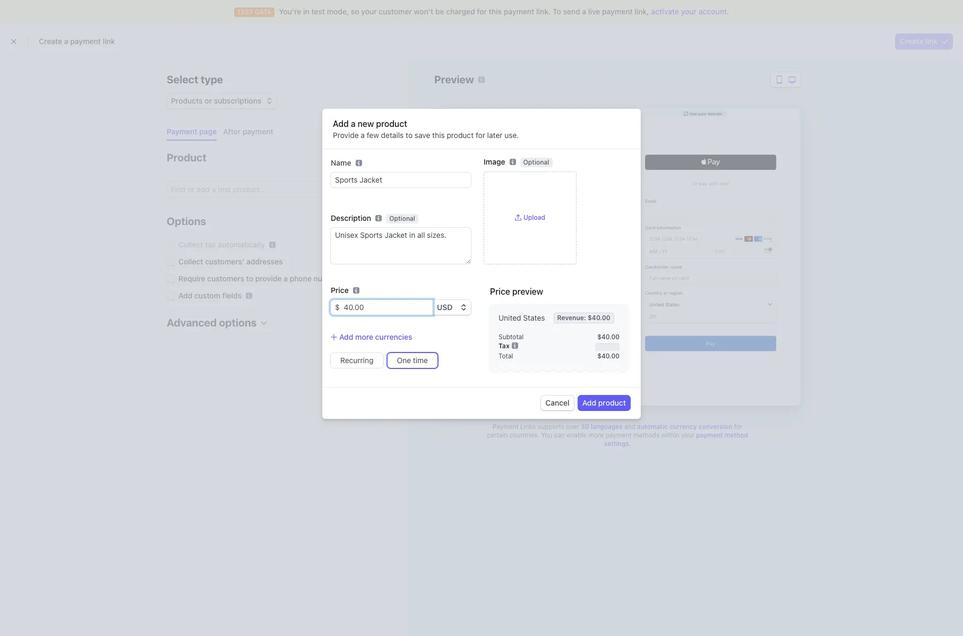 Task type: locate. For each thing, give the bounding box(es) containing it.
collect tax automatically
[[178, 240, 265, 249]]

product up details
[[376, 119, 407, 128]]

1 vertical spatial for
[[476, 130, 485, 139]]

to left save
[[406, 130, 413, 139]]

new
[[358, 119, 374, 128]]

payment inside payment method settings
[[696, 431, 723, 439]]

add custom fields
[[178, 291, 242, 300]]

phone
[[290, 274, 312, 283]]

payment
[[504, 7, 534, 16], [602, 7, 633, 16], [70, 37, 101, 46], [243, 127, 273, 136], [606, 431, 632, 439], [696, 431, 723, 439]]

0 vertical spatial for
[[477, 7, 487, 16]]

advanced options button
[[163, 310, 267, 330]]

price down number
[[331, 286, 349, 295]]

1 vertical spatial .
[[629, 440, 631, 448]]

usd button
[[433, 300, 471, 315]]

0 horizontal spatial payment
[[167, 127, 197, 136]]

select type
[[167, 73, 223, 86]]

won't
[[414, 7, 434, 16]]

product up payment links supports over 30 languages and automatic currency conversion
[[598, 398, 626, 407]]

1 vertical spatial $40.00
[[598, 333, 620, 341]]

1 horizontal spatial create
[[900, 37, 924, 46]]

1 horizontal spatial product
[[447, 130, 474, 139]]

1 vertical spatial more
[[589, 431, 604, 439]]

in
[[303, 7, 310, 16]]

collect for collect tax automatically
[[178, 240, 203, 249]]

more up recurring
[[355, 332, 373, 341]]

details
[[381, 130, 404, 139]]

2 vertical spatial product
[[598, 398, 626, 407]]

over
[[566, 423, 579, 431]]

0 horizontal spatial product
[[376, 119, 407, 128]]

links
[[520, 423, 536, 431]]

0 vertical spatial this
[[489, 7, 502, 16]]

create for create link
[[900, 37, 924, 46]]

product left later
[[447, 130, 474, 139]]

$ button
[[331, 300, 340, 315]]

2 create from the left
[[900, 37, 924, 46]]

2 vertical spatial for
[[734, 423, 743, 431]]

1 collect from the top
[[178, 240, 203, 249]]

united states
[[499, 313, 545, 322]]

link
[[103, 37, 115, 46], [926, 37, 938, 46]]

price left preview
[[490, 287, 510, 296]]

your down automatic currency conversion link
[[681, 431, 695, 439]]

this inside add a new product provide a few details to save this product for later use.
[[432, 130, 445, 139]]

use.
[[505, 130, 519, 139]]

1 vertical spatial collect
[[178, 257, 203, 266]]

options
[[167, 215, 206, 227]]

1 horizontal spatial price
[[490, 287, 510, 296]]

collect left 'tax'
[[178, 240, 203, 249]]

united
[[499, 313, 521, 322]]

0 horizontal spatial create
[[39, 37, 62, 46]]

you
[[541, 431, 552, 439]]

0 vertical spatial collect
[[178, 240, 203, 249]]

to inside add a new product provide a few details to save this product for later use.
[[406, 130, 413, 139]]

revenue:
[[557, 314, 586, 322]]

image
[[484, 157, 505, 166]]

payment for payment page
[[167, 127, 197, 136]]

1 horizontal spatial link
[[926, 37, 938, 46]]

for up method in the right of the page
[[734, 423, 743, 431]]

to left provide
[[246, 274, 253, 283]]

payment for payment links supports over 30 languages and automatic currency conversion
[[493, 423, 519, 431]]

2 collect from the top
[[178, 257, 203, 266]]

payment
[[167, 127, 197, 136], [493, 423, 519, 431]]

add for custom
[[178, 291, 192, 300]]

1 vertical spatial to
[[246, 274, 253, 283]]

1 horizontal spatial more
[[589, 431, 604, 439]]

2 vertical spatial $40.00
[[598, 352, 620, 360]]

more down 30 languages link
[[589, 431, 604, 439]]

a
[[582, 7, 586, 16], [64, 37, 68, 46], [351, 119, 356, 128], [361, 130, 365, 139], [284, 274, 288, 283]]

add more currencies button
[[331, 332, 412, 342]]

payment method settings
[[604, 431, 748, 448]]

2 horizontal spatial product
[[598, 398, 626, 407]]

languages
[[591, 423, 623, 431]]

provide
[[333, 130, 359, 139]]

1 horizontal spatial payment
[[493, 423, 519, 431]]

add up recurring
[[339, 332, 353, 341]]

payment method settings link
[[604, 431, 748, 448]]

preview
[[434, 73, 474, 86]]

0 horizontal spatial .
[[629, 440, 631, 448]]

optional
[[523, 158, 549, 166], [389, 214, 415, 222]]

add inside add a new product provide a few details to save this product for later use.
[[333, 119, 349, 128]]

products
[[171, 96, 203, 105]]

conversion
[[699, 423, 732, 431]]

0 vertical spatial optional
[[523, 158, 549, 166]]

your inside button
[[698, 111, 707, 116]]

1 horizontal spatial optional
[[523, 158, 549, 166]]

addresses
[[246, 257, 283, 266]]

add up provide
[[333, 119, 349, 128]]

this right charged
[[489, 7, 502, 16]]

1 horizontal spatial to
[[406, 130, 413, 139]]

payment up certain
[[493, 423, 519, 431]]

preview
[[512, 287, 543, 296]]

product inside button
[[598, 398, 626, 407]]

0 vertical spatial to
[[406, 130, 413, 139]]

few
[[367, 130, 379, 139]]

payment inside payment page button
[[167, 127, 197, 136]]

2 link from the left
[[926, 37, 938, 46]]

1 vertical spatial this
[[432, 130, 445, 139]]

.
[[727, 7, 729, 16], [629, 440, 631, 448]]

for certain countries. you can enable more payment methods within your
[[487, 423, 743, 439]]

payment links supports over 30 languages and automatic currency conversion
[[493, 423, 732, 431]]

for left later
[[476, 130, 485, 139]]

add product
[[582, 398, 626, 407]]

0 vertical spatial more
[[355, 332, 373, 341]]

one
[[397, 356, 411, 365]]

0 horizontal spatial price
[[331, 286, 349, 295]]

price
[[331, 286, 349, 295], [490, 287, 510, 296]]

0 vertical spatial payment
[[167, 127, 197, 136]]

for right charged
[[477, 7, 487, 16]]

can
[[554, 431, 565, 439]]

this
[[489, 7, 502, 16], [432, 130, 445, 139]]

0 horizontal spatial this
[[432, 130, 445, 139]]

total
[[499, 352, 513, 360]]

1 vertical spatial payment
[[493, 423, 519, 431]]

customers
[[207, 274, 244, 283]]

this right save
[[432, 130, 445, 139]]

payment inside for certain countries. you can enable more payment methods within your
[[606, 431, 632, 439]]

payment left page
[[167, 127, 197, 136]]

add
[[333, 119, 349, 128], [178, 291, 192, 300], [339, 332, 353, 341], [582, 398, 596, 407]]

one time
[[397, 356, 428, 365]]

customer
[[379, 7, 412, 16]]

1 vertical spatial optional
[[389, 214, 415, 222]]

1 link from the left
[[103, 37, 115, 46]]

optional for description
[[389, 214, 415, 222]]

collect
[[178, 240, 203, 249], [178, 257, 203, 266]]

add down require
[[178, 291, 192, 300]]

1 create from the left
[[39, 37, 62, 46]]

0 horizontal spatial more
[[355, 332, 373, 341]]

collect customers' addresses
[[178, 257, 283, 266]]

to
[[406, 130, 413, 139], [246, 274, 253, 283]]

link.
[[536, 7, 551, 16]]

add inside payment page 'tab panel'
[[178, 291, 192, 300]]

your inside for certain countries. you can enable more payment methods within your
[[681, 431, 695, 439]]

payment page button
[[163, 123, 223, 141]]

your right use
[[698, 111, 707, 116]]

create for create a payment link
[[39, 37, 62, 46]]

0 horizontal spatial to
[[246, 274, 253, 283]]

create inside button
[[900, 37, 924, 46]]

tax
[[205, 240, 216, 249]]

account
[[699, 7, 727, 16]]

optional right image at top right
[[523, 158, 549, 166]]

mode,
[[327, 7, 349, 16]]

activate your account link
[[651, 7, 727, 16]]

create
[[39, 37, 62, 46], [900, 37, 924, 46]]

add up '30' on the bottom right
[[582, 398, 596, 407]]

revenue: $40.00
[[557, 314, 611, 322]]

collect up require
[[178, 257, 203, 266]]

0 horizontal spatial link
[[103, 37, 115, 46]]

your right so
[[361, 7, 377, 16]]

your
[[361, 7, 377, 16], [681, 7, 697, 16], [698, 111, 707, 116], [681, 431, 695, 439]]

1 horizontal spatial .
[[727, 7, 729, 16]]

optional up unisex sports jacket in all sizes. text field
[[389, 214, 415, 222]]

more
[[355, 332, 373, 341], [589, 431, 604, 439]]

0 horizontal spatial optional
[[389, 214, 415, 222]]



Task type: describe. For each thing, give the bounding box(es) containing it.
Premium Plan, sunglasses, etc. text field
[[331, 172, 471, 187]]

so
[[351, 7, 359, 16]]

add a new product provide a few details to save this product for later use.
[[333, 119, 519, 139]]

select
[[167, 73, 198, 86]]

name
[[331, 158, 351, 167]]

1 horizontal spatial this
[[489, 7, 502, 16]]

$40.00 for subtotal
[[598, 333, 620, 341]]

require
[[178, 274, 205, 283]]

30
[[581, 423, 589, 431]]

price for price
[[331, 286, 349, 295]]

and
[[625, 423, 636, 431]]

supports
[[538, 423, 565, 431]]

require customers to provide a phone number
[[178, 274, 341, 283]]

method
[[725, 431, 748, 439]]

payment link settings tab list
[[163, 123, 390, 141]]

$40.00 for total
[[598, 352, 620, 360]]

use your domain
[[690, 111, 722, 116]]

0 vertical spatial $40.00
[[588, 314, 611, 322]]

send
[[563, 7, 580, 16]]

options
[[219, 317, 257, 329]]

0 vertical spatial product
[[376, 119, 407, 128]]

subscriptions
[[214, 96, 262, 105]]

add more currencies
[[339, 332, 412, 341]]

fields
[[222, 291, 242, 300]]

advanced options
[[167, 317, 257, 329]]

currencies
[[375, 332, 412, 341]]

add product button
[[578, 396, 630, 410]]

$
[[335, 303, 340, 312]]

add for product
[[582, 398, 596, 407]]

create link
[[900, 37, 938, 46]]

later
[[487, 130, 503, 139]]

payment inside button
[[243, 127, 273, 136]]

tax
[[499, 342, 510, 350]]

settings
[[604, 440, 629, 448]]

for inside for certain countries. you can enable more payment methods within your
[[734, 423, 743, 431]]

type
[[201, 73, 223, 86]]

page
[[199, 127, 217, 136]]

products or subscriptions
[[171, 96, 262, 105]]

more inside add more currencies button
[[355, 332, 373, 341]]

use
[[690, 111, 697, 116]]

create a payment link
[[39, 37, 115, 46]]

add for a
[[333, 119, 349, 128]]

methods
[[634, 431, 660, 439]]

countries.
[[510, 431, 540, 439]]

enable
[[567, 431, 587, 439]]

0 vertical spatial .
[[727, 7, 729, 16]]

save
[[415, 130, 430, 139]]

after payment button
[[219, 123, 280, 141]]

description
[[331, 213, 371, 222]]

your right activate
[[681, 7, 697, 16]]

cancel button
[[541, 396, 574, 410]]

subtotal
[[499, 333, 524, 341]]

0.00 text field
[[340, 300, 433, 315]]

to
[[553, 7, 561, 16]]

payment page tab panel
[[158, 141, 390, 345]]

buy.stripe.com
[[606, 111, 635, 116]]

create link button
[[896, 33, 953, 49]]

custom
[[194, 291, 221, 300]]

cancel
[[546, 398, 570, 407]]

live
[[588, 7, 600, 16]]

optional for image
[[523, 158, 549, 166]]

a inside payment page 'tab panel'
[[284, 274, 288, 283]]

upload
[[524, 214, 545, 222]]

use your domain button
[[679, 110, 728, 116]]

activate
[[651, 7, 679, 16]]

more inside for certain countries. you can enable more payment methods within your
[[589, 431, 604, 439]]

advanced
[[167, 317, 217, 329]]

products or subscriptions button
[[167, 91, 276, 108]]

for inside add a new product provide a few details to save this product for later use.
[[476, 130, 485, 139]]

provide
[[255, 274, 282, 283]]

payment page
[[167, 127, 217, 136]]

30 languages link
[[581, 423, 623, 431]]

or
[[205, 96, 212, 105]]

collect for collect customers' addresses
[[178, 257, 203, 266]]

automatic currency conversion link
[[637, 423, 732, 431]]

time
[[413, 356, 428, 365]]

within
[[662, 431, 679, 439]]

customers'
[[205, 257, 245, 266]]

to inside payment page 'tab panel'
[[246, 274, 253, 283]]

you're in test mode, so your customer won't be charged for this payment link. to send a live payment link, activate your account .
[[279, 7, 729, 16]]

info image
[[512, 343, 518, 349]]

upload button
[[515, 214, 545, 222]]

be
[[435, 7, 444, 16]]

link inside button
[[926, 37, 938, 46]]

test
[[311, 7, 325, 16]]

Unisex Sports Jacket in all sizes. text field
[[331, 228, 471, 264]]

add for more
[[339, 332, 353, 341]]

1 vertical spatial product
[[447, 130, 474, 139]]

automatic
[[637, 423, 668, 431]]

price for price preview
[[490, 287, 510, 296]]

states
[[523, 313, 545, 322]]

after payment
[[223, 127, 273, 136]]

price preview
[[490, 287, 543, 296]]

you're
[[279, 7, 301, 16]]

domain
[[708, 111, 722, 116]]

recurring
[[340, 356, 374, 365]]

charged
[[446, 7, 475, 16]]

number
[[314, 274, 341, 283]]



Task type: vqa. For each thing, say whether or not it's contained in the screenshot.
Search text field
no



